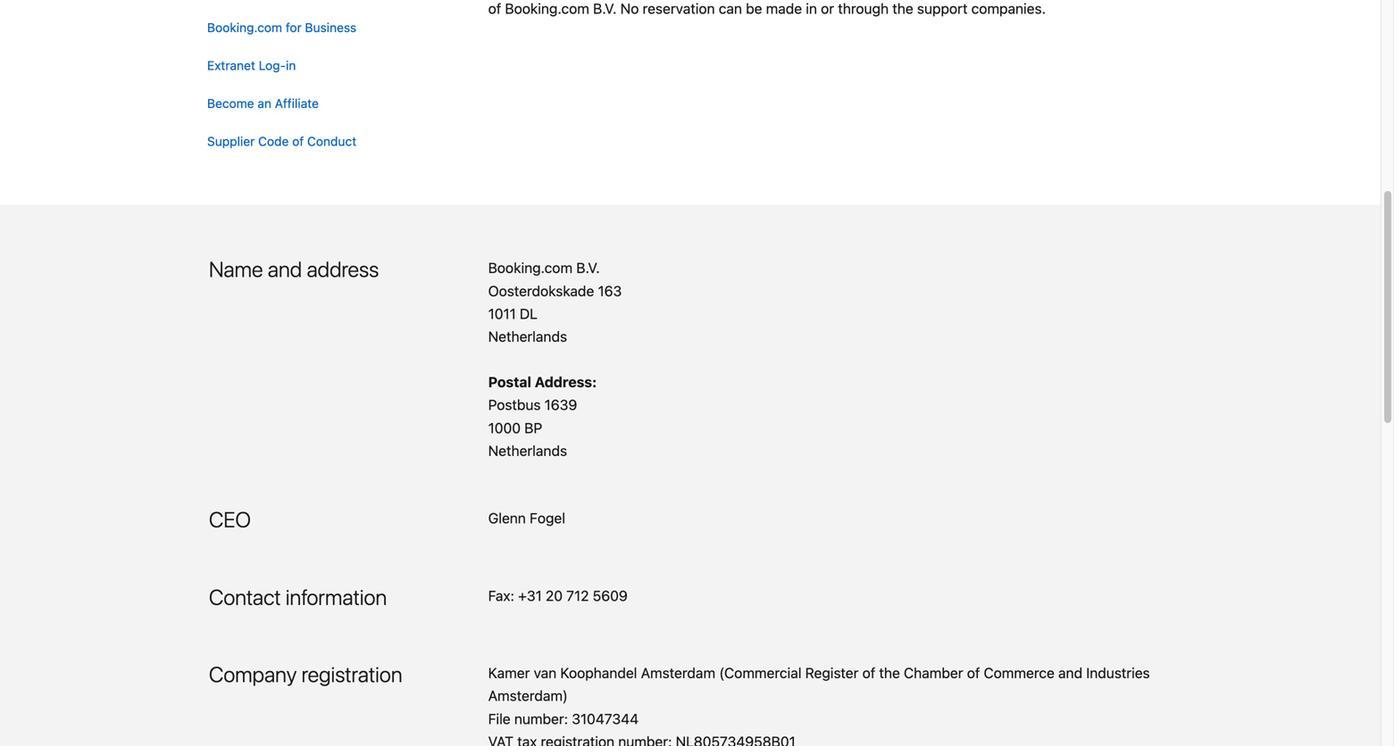 Task type: vqa. For each thing, say whether or not it's contained in the screenshot.
the of to the middle
yes



Task type: describe. For each thing, give the bounding box(es) containing it.
712
[[567, 588, 589, 605]]

1639
[[545, 397, 577, 414]]

0 horizontal spatial and
[[268, 257, 302, 282]]

+31
[[518, 588, 542, 605]]

kamer van koophandel amsterdam (commercial register of the chamber of commerce and industries amsterdam) file number: 31047344
[[488, 665, 1150, 728]]

business
[[305, 20, 357, 35]]

netherlands for bp
[[488, 443, 567, 460]]

fogel
[[530, 510, 566, 527]]

log-
[[259, 58, 286, 73]]

amsterdam)
[[488, 688, 568, 705]]

supplier code of conduct
[[207, 134, 357, 149]]

ceo
[[209, 507, 251, 532]]

dl
[[520, 305, 538, 322]]

(commercial
[[719, 665, 802, 682]]

extranet
[[207, 58, 255, 73]]

navigation containing booking.com for business
[[195, 0, 388, 161]]

glenn
[[488, 510, 526, 527]]

postbus
[[488, 397, 541, 414]]

company
[[209, 663, 297, 688]]

address
[[307, 257, 379, 282]]

booking.com for business
[[207, 20, 357, 35]]

postal
[[488, 374, 532, 391]]

5609
[[593, 588, 628, 605]]

1 horizontal spatial of
[[863, 665, 876, 682]]

extranet log-in
[[207, 58, 296, 73]]

2 horizontal spatial of
[[967, 665, 980, 682]]

1011
[[488, 305, 516, 322]]

become an affiliate
[[207, 96, 319, 111]]

amsterdam
[[641, 665, 716, 682]]

company registration
[[209, 663, 403, 688]]

industries
[[1087, 665, 1150, 682]]

the
[[879, 665, 900, 682]]

registration
[[302, 663, 403, 688]]

oosterdokskade
[[488, 283, 594, 300]]

van
[[534, 665, 557, 682]]

b.v.
[[576, 260, 600, 277]]

name and address
[[209, 257, 379, 282]]



Task type: locate. For each thing, give the bounding box(es) containing it.
and
[[268, 257, 302, 282], [1059, 665, 1083, 682]]

code
[[258, 134, 289, 149]]

31047344
[[572, 711, 639, 728]]

of inside navigation
[[292, 134, 304, 149]]

booking.com for booking.com b.v. oosterdokskade 163 1011 dl netherlands
[[488, 260, 573, 277]]

file
[[488, 711, 511, 728]]

supplier code of conduct link
[[195, 123, 384, 161]]

contact information
[[209, 585, 387, 610]]

20
[[546, 588, 563, 605]]

booking.com inside booking.com b.v. oosterdokskade 163 1011 dl netherlands
[[488, 260, 573, 277]]

name
[[209, 257, 263, 282]]

netherlands
[[488, 328, 567, 345], [488, 443, 567, 460]]

information
[[286, 585, 387, 610]]

and inside kamer van koophandel amsterdam (commercial register of the chamber of commerce and industries amsterdam) file number: 31047344
[[1059, 665, 1083, 682]]

163
[[598, 283, 622, 300]]

and left industries
[[1059, 665, 1083, 682]]

koophandel
[[560, 665, 637, 682]]

become an affiliate link
[[195, 85, 384, 123]]

for
[[286, 20, 302, 35]]

0 vertical spatial netherlands
[[488, 328, 567, 345]]

booking.com up extranet log-in
[[207, 20, 282, 35]]

netherlands for dl
[[488, 328, 567, 345]]

booking.com
[[207, 20, 282, 35], [488, 260, 573, 277]]

booking.com for business link
[[195, 9, 384, 47]]

0 horizontal spatial of
[[292, 134, 304, 149]]

booking.com inside navigation
[[207, 20, 282, 35]]

postal address: postbus 1639 1000 bp netherlands
[[488, 374, 597, 460]]

netherlands down bp
[[488, 443, 567, 460]]

become
[[207, 96, 254, 111]]

fax: +31 20 712 5609
[[488, 588, 628, 605]]

0 horizontal spatial booking.com
[[207, 20, 282, 35]]

1 vertical spatial netherlands
[[488, 443, 567, 460]]

chamber
[[904, 665, 964, 682]]

netherlands down dl
[[488, 328, 567, 345]]

of right 'code'
[[292, 134, 304, 149]]

extranet log-in link
[[195, 47, 384, 85]]

affiliate
[[275, 96, 319, 111]]

conduct
[[307, 134, 357, 149]]

1 horizontal spatial booking.com
[[488, 260, 573, 277]]

booking.com b.v. oosterdokskade 163 1011 dl netherlands
[[488, 260, 622, 345]]

1 vertical spatial and
[[1059, 665, 1083, 682]]

fax:
[[488, 588, 515, 605]]

of right chamber on the bottom right
[[967, 665, 980, 682]]

booking.com up oosterdokskade
[[488, 260, 573, 277]]

supplier
[[207, 134, 255, 149]]

commerce
[[984, 665, 1055, 682]]

of left the
[[863, 665, 876, 682]]

1 horizontal spatial and
[[1059, 665, 1083, 682]]

booking.com for booking.com for business
[[207, 20, 282, 35]]

address:
[[535, 374, 597, 391]]

0 vertical spatial booking.com
[[207, 20, 282, 35]]

of
[[292, 134, 304, 149], [863, 665, 876, 682], [967, 665, 980, 682]]

kamer
[[488, 665, 530, 682]]

2 netherlands from the top
[[488, 443, 567, 460]]

register
[[805, 665, 859, 682]]

glenn fogel
[[488, 510, 566, 527]]

netherlands inside booking.com b.v. oosterdokskade 163 1011 dl netherlands
[[488, 328, 567, 345]]

an
[[258, 96, 272, 111]]

in
[[286, 58, 296, 73]]

navigation
[[195, 0, 388, 161]]

netherlands inside "postal address: postbus 1639 1000 bp netherlands"
[[488, 443, 567, 460]]

0 vertical spatial and
[[268, 257, 302, 282]]

1 vertical spatial booking.com
[[488, 260, 573, 277]]

1000
[[488, 420, 521, 437]]

contact
[[209, 585, 281, 610]]

number:
[[514, 711, 568, 728]]

and right name
[[268, 257, 302, 282]]

1 netherlands from the top
[[488, 328, 567, 345]]

bp
[[525, 420, 542, 437]]



